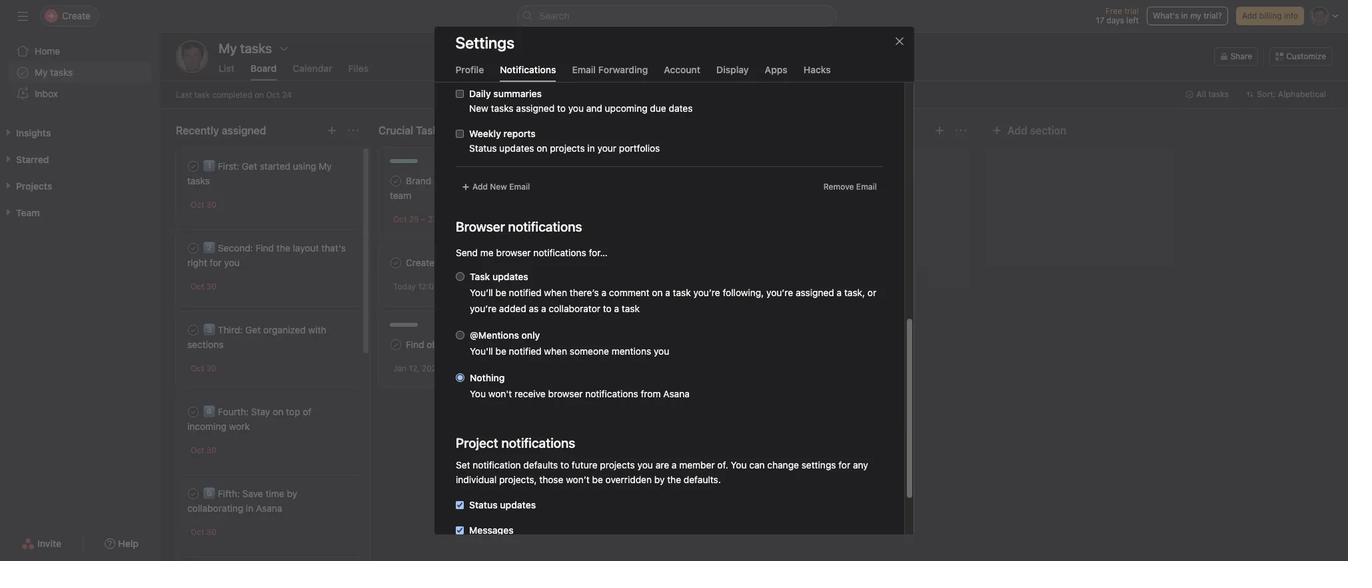 Task type: vqa. For each thing, say whether or not it's contained in the screenshot.
Goals
no



Task type: locate. For each thing, give the bounding box(es) containing it.
billing
[[1259, 11, 1282, 21]]

from
[[640, 389, 660, 400]]

1 vertical spatial by
[[287, 488, 297, 500]]

oct 30 down collaborating
[[191, 528, 217, 538]]

when left someone
[[544, 346, 567, 357]]

oct down 1️⃣
[[191, 200, 204, 210]]

1 status from the top
[[469, 143, 496, 154]]

projects
[[550, 143, 585, 154], [600, 460, 635, 471]]

5️⃣ fifth: save time by collaborating in asana
[[187, 488, 297, 514]]

for inside set notification defaults to future projects you are a member of. you can change settings for any individual projects, those won't be overridden by the defaults.
[[838, 460, 850, 471]]

1 oct 30 button from the top
[[191, 200, 217, 210]]

1 horizontal spatial tasks
[[187, 175, 210, 187]]

be inside task updates you'll be notified when there's a comment on a task you're following, you're assigned a task, or you're added as a collaborator to a task
[[495, 287, 506, 299]]

new
[[445, 257, 462, 269]]

asana for in
[[256, 503, 282, 514]]

0 vertical spatial by
[[654, 474, 664, 486]]

when inside @mentions only you'll be notified when someone mentions you
[[544, 346, 567, 357]]

notified inside task updates you'll be notified when there's a comment on a task you're following, you're assigned a task, or you're added as a collaborator to a task
[[509, 287, 541, 299]]

you inside 2️⃣ second: find the layout that's right for you
[[224, 257, 240, 269]]

notifications left from
[[585, 389, 638, 400]]

are
[[655, 460, 669, 471]]

email
[[572, 64, 596, 75], [509, 182, 530, 192], [856, 182, 877, 192]]

get right 'third:'
[[245, 325, 261, 336]]

search
[[539, 10, 569, 21]]

0 horizontal spatial add task image
[[327, 125, 337, 136]]

completed checkbox for 5️⃣ fifth: save time by collaborating in asana
[[185, 486, 201, 502]]

task
[[194, 90, 210, 100], [680, 162, 699, 173], [883, 162, 902, 173], [673, 287, 691, 299], [621, 303, 639, 315], [478, 400, 497, 411]]

1 horizontal spatial –
[[453, 282, 457, 292]]

rules for crucial tasks! image
[[508, 125, 518, 136]]

completed checkbox left 5️⃣
[[185, 486, 201, 502]]

in
[[1181, 11, 1188, 21], [587, 143, 595, 154], [246, 503, 253, 514]]

1 notified from the top
[[509, 287, 541, 299]]

1 horizontal spatial for
[[838, 460, 850, 471]]

home link
[[8, 41, 152, 62]]

1 30 from the top
[[206, 200, 217, 210]]

find inside 2️⃣ second: find the layout that's right for you
[[256, 243, 274, 254]]

2 1 button from the top
[[534, 280, 554, 294]]

by down are
[[654, 474, 664, 486]]

completed image for brand meeting with the marketing team
[[388, 173, 404, 189]]

30 for 5️⃣
[[206, 528, 217, 538]]

Completed checkbox
[[388, 173, 404, 189], [388, 255, 404, 271], [185, 486, 201, 502]]

– for 25
[[421, 215, 426, 225]]

completed checkbox for brand meeting with the marketing team
[[388, 173, 404, 189]]

oct down the sections
[[191, 364, 204, 374]]

1 horizontal spatial add task
[[660, 162, 699, 173]]

3 oct 30 button from the top
[[191, 364, 217, 374]]

2 horizontal spatial add task image
[[934, 125, 945, 136]]

completed image left the 3️⃣
[[185, 323, 201, 339]]

notifications left the for…
[[533, 247, 586, 259]]

1 vertical spatial jan
[[393, 364, 407, 374]]

add down nothing at the bottom left
[[458, 400, 475, 411]]

marketing
[[508, 175, 551, 187]]

in down save
[[246, 503, 253, 514]]

due
[[650, 103, 666, 114]]

in inside 5️⃣ fifth: save time by collaborating in asana
[[246, 503, 253, 514]]

on left the top
[[273, 407, 283, 418]]

0 vertical spatial asana
[[663, 389, 689, 400]]

on up marketing
[[536, 143, 547, 154]]

0 horizontal spatial new
[[469, 103, 488, 114]]

projects inside set notification defaults to future projects you are a member of. you can change settings for any individual projects, those won't be overridden by the defaults.
[[600, 460, 635, 471]]

won't
[[488, 389, 512, 400]]

2 when from the top
[[544, 346, 567, 357]]

1 vertical spatial to
[[603, 303, 611, 315]]

get
[[242, 161, 257, 172], [245, 325, 261, 336]]

the down are
[[667, 474, 681, 486]]

free
[[1106, 6, 1122, 16]]

notifications inside nothing you won't receive browser notifications from asana
[[585, 389, 638, 400]]

1 vertical spatial completed checkbox
[[388, 255, 404, 271]]

list
[[219, 63, 235, 74]]

1 vertical spatial notifications
[[585, 389, 638, 400]]

0 vertical spatial when
[[544, 287, 567, 299]]

2 oct 30 button from the top
[[191, 282, 217, 292]]

1 horizontal spatial 2024
[[483, 282, 503, 292]]

completed image for create a new robot
[[388, 255, 404, 271]]

in inside weekly reports status updates on projects in your portfolios
[[587, 143, 595, 154]]

0 vertical spatial my
[[35, 67, 48, 78]]

get for organized
[[245, 325, 261, 336]]

add task down nothing at the bottom left
[[458, 400, 497, 411]]

mentions
[[611, 346, 651, 357]]

0 vertical spatial tasks
[[50, 67, 73, 78]]

team
[[390, 190, 411, 201]]

task
[[469, 271, 490, 283]]

add up remove email
[[863, 162, 881, 173]]

oct 30 down right
[[191, 282, 217, 292]]

completed image left 1️⃣
[[185, 159, 201, 175]]

4 30 from the top
[[206, 446, 217, 456]]

asana inside nothing you won't receive browser notifications from asana
[[663, 389, 689, 400]]

by inside set notification defaults to future projects you are a member of. you can change settings for any individual projects, those won't be overridden by the defaults.
[[654, 474, 664, 486]]

completed image
[[388, 255, 404, 271], [185, 323, 201, 339], [388, 337, 404, 353], [185, 405, 201, 421], [185, 486, 201, 502]]

1 vertical spatial 1
[[537, 282, 540, 292]]

1 oct 30 from the top
[[191, 200, 217, 210]]

search list box
[[517, 5, 837, 27]]

0 vertical spatial to
[[557, 103, 565, 114]]

2 vertical spatial be
[[592, 474, 603, 486]]

on right the comment
[[652, 287, 662, 299]]

when for there's
[[544, 287, 567, 299]]

1 add task image from the left
[[327, 125, 337, 136]]

account
[[664, 64, 700, 75]]

add inside "button"
[[1008, 125, 1027, 137]]

the inside 2️⃣ second: find the layout that's right for you
[[276, 243, 290, 254]]

the left marketing
[[492, 175, 506, 187]]

add billing info button
[[1236, 7, 1304, 25]]

0 vertical spatial completed checkbox
[[388, 173, 404, 189]]

oct
[[266, 90, 280, 100], [191, 200, 204, 210], [393, 215, 407, 225], [191, 282, 204, 292], [191, 364, 204, 374], [191, 446, 204, 456], [191, 528, 204, 538]]

Completed checkbox
[[185, 159, 201, 175], [185, 241, 201, 257], [185, 323, 201, 339], [388, 337, 404, 353], [185, 405, 201, 421]]

add for add task button to the right
[[863, 162, 881, 173]]

1 horizontal spatial projects
[[600, 460, 635, 471]]

completed checkbox left 4️⃣
[[185, 405, 201, 421]]

@mentions
[[469, 330, 519, 341]]

the
[[492, 175, 506, 187], [276, 243, 290, 254], [667, 474, 681, 486]]

1 horizontal spatial by
[[654, 474, 664, 486]]

layout
[[293, 243, 319, 254]]

following,
[[722, 287, 764, 299]]

tasks inside 1️⃣ first: get started using my tasks
[[187, 175, 210, 187]]

as
[[528, 303, 538, 315]]

projects up overridden
[[600, 460, 635, 471]]

profile
[[455, 64, 484, 75]]

0 horizontal spatial email
[[509, 182, 530, 192]]

1 horizontal spatial jan
[[459, 282, 473, 292]]

1 vertical spatial –
[[453, 282, 457, 292]]

0 horizontal spatial by
[[287, 488, 297, 500]]

1 1 from the top
[[537, 214, 540, 224]]

0 vertical spatial be
[[495, 287, 506, 299]]

last
[[176, 90, 192, 100]]

in left your
[[587, 143, 595, 154]]

notified down only on the bottom
[[509, 346, 541, 357]]

1 horizontal spatial add task button
[[589, 156, 760, 180]]

find objective
[[406, 339, 466, 351]]

1 up as at the left bottom of the page
[[537, 282, 540, 292]]

2 horizontal spatial in
[[1181, 11, 1188, 21]]

jan left 1,
[[459, 282, 473, 292]]

3 add task image from the left
[[934, 125, 945, 136]]

1 vertical spatial projects
[[600, 460, 635, 471]]

when inside task updates you'll be notified when there's a comment on a task you're following, you're assigned a task, or you're added as a collaborator to a task
[[544, 287, 567, 299]]

of
[[303, 407, 311, 418]]

be down future
[[592, 474, 603, 486]]

1 vertical spatial be
[[495, 346, 506, 357]]

for inside 2️⃣ second: find the layout that's right for you
[[210, 257, 222, 269]]

in inside button
[[1181, 11, 1188, 21]]

0 horizontal spatial find
[[256, 243, 274, 254]]

2 horizontal spatial the
[[667, 474, 681, 486]]

completed image for 2️⃣ second: find the layout that's right for you
[[185, 241, 201, 257]]

0 vertical spatial find
[[256, 243, 274, 254]]

completed image for 1️⃣ first: get started using my tasks
[[185, 159, 201, 175]]

completed image left 5️⃣
[[185, 486, 201, 502]]

you inside set notification defaults to future projects you are a member of. you can change settings for any individual projects, those won't be overridden by the defaults.
[[730, 460, 746, 471]]

add task button up remove email
[[792, 156, 962, 180]]

0 vertical spatial with
[[471, 175, 489, 187]]

5 oct 30 button from the top
[[191, 528, 217, 538]]

asana inside 5️⃣ fifth: save time by collaborating in asana
[[256, 503, 282, 514]]

0 horizontal spatial assigned
[[516, 103, 554, 114]]

fourth:
[[218, 407, 249, 418]]

you inside nothing you won't receive browser notifications from asana
[[469, 389, 485, 400]]

oct 30 down the sections
[[191, 364, 217, 374]]

oct 30 button for 5️⃣ fifth: save time by collaborating in asana
[[191, 528, 217, 538]]

1 vertical spatial status
[[469, 500, 497, 511]]

3 oct 30 from the top
[[191, 364, 217, 374]]

add task up remove email
[[863, 162, 902, 173]]

save
[[242, 488, 263, 500]]

–
[[421, 215, 426, 225], [453, 282, 457, 292]]

on inside weekly reports status updates on projects in your portfolios
[[536, 143, 547, 154]]

2 vertical spatial the
[[667, 474, 681, 486]]

completed checkbox for find objective
[[388, 337, 404, 353]]

2 1 from the top
[[537, 282, 540, 292]]

2 vertical spatial tasks
[[187, 175, 210, 187]]

1 vertical spatial browser
[[548, 389, 582, 400]]

0 horizontal spatial with
[[308, 325, 326, 336]]

you down second: at the left top
[[224, 257, 240, 269]]

oct down collaborating
[[191, 528, 204, 538]]

messages
[[469, 525, 513, 536]]

1 horizontal spatial my
[[319, 161, 332, 172]]

5 30 from the top
[[206, 528, 217, 538]]

a inside set notification defaults to future projects you are a member of. you can change settings for any individual projects, those won't be overridden by the defaults.
[[671, 460, 676, 471]]

you left and
[[568, 103, 583, 114]]

oct 30 button for 2️⃣ second: find the layout that's right for you
[[191, 282, 217, 292]]

you're
[[693, 287, 720, 299], [766, 287, 793, 299], [469, 303, 496, 315]]

you're down you'll
[[469, 303, 496, 315]]

status down weekly
[[469, 143, 496, 154]]

section
[[1030, 125, 1067, 137]]

0 horizontal spatial for
[[210, 257, 222, 269]]

0 vertical spatial notified
[[509, 287, 541, 299]]

new left marketing
[[490, 182, 507, 192]]

global element
[[0, 33, 160, 113]]

2 vertical spatial completed checkbox
[[185, 486, 201, 502]]

1,
[[475, 282, 481, 292]]

what's in my trial?
[[1153, 11, 1222, 21]]

0 horizontal spatial tasks
[[50, 67, 73, 78]]

oct 30 down 1️⃣
[[191, 200, 217, 210]]

projects for on
[[550, 143, 585, 154]]

0 horizontal spatial add task
[[458, 400, 497, 411]]

reports
[[503, 128, 535, 139]]

0 vertical spatial status
[[469, 143, 496, 154]]

0 vertical spatial updates
[[499, 143, 534, 154]]

get inside 1️⃣ first: get started using my tasks
[[242, 161, 257, 172]]

0 vertical spatial new
[[469, 103, 488, 114]]

you right the of.
[[730, 460, 746, 471]]

browser inside nothing you won't receive browser notifications from asana
[[548, 389, 582, 400]]

2 vertical spatial in
[[246, 503, 253, 514]]

with inside the brand meeting with the marketing team
[[471, 175, 489, 187]]

2 notified from the top
[[509, 346, 541, 357]]

organized
[[263, 325, 306, 336]]

2 horizontal spatial add task
[[863, 162, 902, 173]]

1 vertical spatial updates
[[492, 271, 528, 283]]

1 button up as at the left bottom of the page
[[534, 280, 554, 294]]

None checkbox
[[455, 90, 463, 98], [455, 130, 463, 138], [455, 90, 463, 98], [455, 130, 463, 138]]

1 vertical spatial you
[[730, 460, 746, 471]]

1 horizontal spatial the
[[492, 175, 506, 187]]

updates right task
[[492, 271, 528, 283]]

2 30 from the top
[[206, 282, 217, 292]]

1 vertical spatial asana
[[256, 503, 282, 514]]

free trial 17 days left
[[1096, 6, 1139, 25]]

notification
[[472, 460, 521, 471]]

browser right me
[[496, 247, 530, 259]]

0 vertical spatial 2024
[[483, 282, 503, 292]]

projects,
[[499, 474, 536, 486]]

you down nothing at the bottom left
[[469, 389, 485, 400]]

oct 30 button down right
[[191, 282, 217, 292]]

status right 'status updates' option
[[469, 500, 497, 511]]

sections
[[187, 339, 224, 351]]

1 for today 12:00am – jan 1, 2024
[[537, 282, 540, 292]]

find up 12,
[[406, 339, 424, 351]]

upcoming
[[605, 103, 647, 114]]

create a new robot
[[406, 257, 488, 269]]

my
[[1190, 11, 1201, 21]]

you're right 'following,'
[[766, 287, 793, 299]]

asana down time
[[256, 503, 282, 514]]

by inside 5️⃣ fifth: save time by collaborating in asana
[[287, 488, 297, 500]]

completed image for 4️⃣ fourth: stay on top of incoming work
[[185, 405, 201, 421]]

completed checkbox left 1️⃣
[[185, 159, 201, 175]]

add down dates
[[660, 162, 678, 173]]

oct 30 button for 4️⃣ fourth: stay on top of incoming work
[[191, 446, 217, 456]]

1 1 button from the top
[[534, 213, 554, 226]]

– right the 12:00am
[[453, 282, 457, 292]]

email right remove
[[856, 182, 877, 192]]

completed image for find objective
[[388, 337, 404, 353]]

new down daily
[[469, 103, 488, 114]]

member
[[679, 460, 714, 471]]

1 vertical spatial assigned
[[795, 287, 834, 299]]

updates
[[499, 143, 534, 154], [492, 271, 528, 283], [500, 500, 536, 511]]

1 vertical spatial with
[[308, 325, 326, 336]]

2 vertical spatial to
[[560, 460, 569, 471]]

projects left your
[[550, 143, 585, 154]]

2 horizontal spatial tasks
[[491, 103, 513, 114]]

set
[[455, 460, 470, 471]]

in left my
[[1181, 11, 1188, 21]]

with right meeting
[[471, 175, 489, 187]]

defaults
[[523, 460, 558, 471]]

completed image
[[185, 159, 201, 175], [388, 173, 404, 189], [185, 241, 201, 257]]

to up weekly reports status updates on projects in your portfolios
[[557, 103, 565, 114]]

– left "27"
[[421, 215, 426, 225]]

task updates you'll be notified when there's a comment on a task you're following, you're assigned a task, or you're added as a collaborator to a task
[[469, 271, 876, 315]]

meeting
[[434, 175, 469, 187]]

completed image up team on the left of the page
[[388, 173, 404, 189]]

tasks down the home
[[50, 67, 73, 78]]

30 down incoming
[[206, 446, 217, 456]]

to down the comment
[[603, 303, 611, 315]]

completed image left 'create'
[[388, 255, 404, 271]]

my
[[35, 67, 48, 78], [319, 161, 332, 172]]

5 oct 30 from the top
[[191, 528, 217, 538]]

0 vertical spatial projects
[[550, 143, 585, 154]]

notified inside @mentions only you'll be notified when someone mentions you
[[509, 346, 541, 357]]

you right mentions
[[653, 346, 669, 357]]

for…
[[588, 247, 607, 259]]

tasks inside global element
[[50, 67, 73, 78]]

0 horizontal spatial 2024
[[422, 364, 442, 374]]

0 horizontal spatial in
[[246, 503, 253, 514]]

tasks down 1️⃣
[[187, 175, 210, 187]]

30 down collaborating
[[206, 528, 217, 538]]

with right organized
[[308, 325, 326, 336]]

0 vertical spatial the
[[492, 175, 506, 187]]

oct for 5️⃣ fifth: save time by collaborating in asana oct 30 button
[[191, 528, 204, 538]]

updates inside task updates you'll be notified when there's a comment on a task you're following, you're assigned a task, or you're added as a collaborator to a task
[[492, 271, 528, 283]]

completed checkbox for create a new robot
[[388, 255, 404, 271]]

30 for 4️⃣
[[206, 446, 217, 456]]

0 horizontal spatial –
[[421, 215, 426, 225]]

1 vertical spatial new
[[490, 182, 507, 192]]

2 horizontal spatial email
[[856, 182, 877, 192]]

4 oct 30 from the top
[[191, 446, 217, 456]]

4 oct 30 button from the top
[[191, 446, 217, 456]]

by right time
[[287, 488, 297, 500]]

1 vertical spatial get
[[245, 325, 261, 336]]

completed checkbox for 3️⃣ third: get organized with sections
[[185, 323, 201, 339]]

daily summaries new tasks assigned to you and upcoming due dates
[[469, 88, 692, 114]]

account button
[[664, 64, 700, 82]]

1 vertical spatial for
[[838, 460, 850, 471]]

apps
[[765, 64, 788, 75]]

individual
[[455, 474, 496, 486]]

1 horizontal spatial with
[[471, 175, 489, 187]]

assigned
[[516, 103, 554, 114], [795, 287, 834, 299]]

oct for oct 30 button associated with 1️⃣ first: get started using my tasks
[[191, 200, 204, 210]]

completed checkbox left the 3️⃣
[[185, 323, 201, 339]]

completed checkbox for 2️⃣ second: find the layout that's right for you
[[185, 241, 201, 257]]

completed
[[212, 90, 252, 100]]

1 horizontal spatial new
[[490, 182, 507, 192]]

completed checkbox left 'create'
[[388, 255, 404, 271]]

today
[[393, 282, 416, 292]]

1 vertical spatial 1 button
[[534, 280, 554, 294]]

trial
[[1124, 6, 1139, 16]]

trial?
[[1204, 11, 1222, 21]]

2 oct 30 from the top
[[191, 282, 217, 292]]

0 horizontal spatial the
[[276, 243, 290, 254]]

1 vertical spatial notified
[[509, 346, 541, 357]]

0 vertical spatial for
[[210, 257, 222, 269]]

calendar
[[293, 63, 332, 74]]

completed image up jan 12, 2024 button on the bottom of page
[[388, 337, 404, 353]]

1 when from the top
[[544, 287, 567, 299]]

email up daily summaries new tasks assigned to you and upcoming due dates
[[572, 64, 596, 75]]

None radio
[[455, 273, 464, 281], [455, 331, 464, 340], [455, 374, 464, 383], [455, 273, 464, 281], [455, 331, 464, 340], [455, 374, 464, 383]]

completed checkbox up team on the left of the page
[[388, 173, 404, 189]]

share button
[[1214, 47, 1258, 66]]

my up 'inbox'
[[35, 67, 48, 78]]

0 vertical spatial in
[[1181, 11, 1188, 21]]

oct 30 button down incoming
[[191, 446, 217, 456]]

completed checkbox up jan 12, 2024 button on the bottom of page
[[388, 337, 404, 353]]

4️⃣ fourth: stay on top of incoming work
[[187, 407, 311, 433]]

dates
[[668, 103, 692, 114]]

0 vertical spatial 1 button
[[534, 213, 554, 226]]

1 vertical spatial find
[[406, 339, 424, 351]]

oct 30 button down 1️⃣
[[191, 200, 217, 210]]

1 vertical spatial my
[[319, 161, 332, 172]]

get inside 3️⃣ third: get organized with sections
[[245, 325, 261, 336]]

1 horizontal spatial you're
[[693, 287, 720, 299]]

get right first:
[[242, 161, 257, 172]]

find
[[256, 243, 274, 254], [406, 339, 424, 351]]

add left section
[[1008, 125, 1027, 137]]

add task down dates
[[660, 162, 699, 173]]

1 horizontal spatial add task image
[[529, 125, 540, 136]]

0 vertical spatial 1
[[537, 214, 540, 224]]

invite button
[[13, 532, 70, 556]]

30 down 1️⃣
[[206, 200, 217, 210]]

0 horizontal spatial asana
[[256, 503, 282, 514]]

status updates
[[469, 500, 536, 511]]

be inside @mentions only you'll be notified when someone mentions you
[[495, 346, 506, 357]]

display button
[[716, 64, 749, 82]]

1 up send me browser notifications for…
[[537, 214, 540, 224]]

create
[[406, 257, 434, 269]]

assigned left task,
[[795, 287, 834, 299]]

1 vertical spatial in
[[587, 143, 595, 154]]

when up collaborator
[[544, 287, 567, 299]]

the inside the brand meeting with the marketing team
[[492, 175, 506, 187]]

with
[[471, 175, 489, 187], [308, 325, 326, 336]]

asana for from
[[663, 389, 689, 400]]

browser right receive
[[548, 389, 582, 400]]

oct 30 for 2️⃣ second: find the layout that's right for you
[[191, 282, 217, 292]]

you inside set notification defaults to future projects you are a member of. you can change settings for any individual projects, those won't be overridden by the defaults.
[[637, 460, 653, 471]]

to up won't
[[560, 460, 569, 471]]

new
[[469, 103, 488, 114], [490, 182, 507, 192]]

find right second: at the left top
[[256, 243, 274, 254]]

0 horizontal spatial projects
[[550, 143, 585, 154]]

notified for updates
[[509, 287, 541, 299]]

completed checkbox for 1️⃣ first: get started using my tasks
[[185, 159, 201, 175]]

0 vertical spatial assigned
[[516, 103, 554, 114]]

projects inside weekly reports status updates on projects in your portfolios
[[550, 143, 585, 154]]

oct 30 button down collaborating
[[191, 528, 217, 538]]

the left layout
[[276, 243, 290, 254]]

0 vertical spatial browser
[[496, 247, 530, 259]]

30 down the sections
[[206, 364, 217, 374]]

17
[[1096, 15, 1104, 25]]

home
[[35, 45, 60, 57]]

tasks inside daily summaries new tasks assigned to you and upcoming due dates
[[491, 103, 513, 114]]

my inside global element
[[35, 67, 48, 78]]

add task image
[[327, 125, 337, 136], [529, 125, 540, 136], [934, 125, 945, 136]]

assigned down summaries
[[516, 103, 554, 114]]

project notifications
[[455, 436, 575, 451]]

oct left the 25 at the left top of page
[[393, 215, 407, 225]]

1 horizontal spatial in
[[587, 143, 595, 154]]

0 vertical spatial notifications
[[533, 247, 586, 259]]

add task for add task button to the right
[[863, 162, 902, 173]]

notified
[[509, 287, 541, 299], [509, 346, 541, 357]]

1 horizontal spatial assigned
[[795, 287, 834, 299]]

1 horizontal spatial find
[[406, 339, 424, 351]]

1 horizontal spatial you
[[730, 460, 746, 471]]

a right are
[[671, 460, 676, 471]]



Task type: describe. For each thing, give the bounding box(es) containing it.
and
[[586, 103, 602, 114]]

board
[[251, 63, 277, 74]]

left
[[1126, 15, 1139, 25]]

a down the comment
[[614, 303, 619, 315]]

on inside task updates you'll be notified when there's a comment on a task you're following, you're assigned a task, or you're added as a collaborator to a task
[[652, 287, 662, 299]]

add section button
[[986, 119, 1072, 143]]

25
[[409, 215, 419, 225]]

browser notifications
[[455, 219, 582, 235]]

that's
[[321, 243, 346, 254]]

be for you'll
[[495, 287, 506, 299]]

completed image for 5️⃣ fifth: save time by collaborating in asana
[[185, 486, 201, 502]]

receive
[[514, 389, 545, 400]]

2 horizontal spatial add task button
[[792, 156, 962, 180]]

days
[[1107, 15, 1124, 25]]

1 for oct 25 – 27
[[537, 214, 540, 224]]

third:
[[218, 325, 243, 336]]

to inside set notification defaults to future projects you are a member of. you can change settings for any individual projects, those won't be overridden by the defaults.
[[560, 460, 569, 471]]

add left billing
[[1242, 11, 1257, 21]]

hacks button
[[804, 64, 831, 82]]

search button
[[517, 5, 837, 27]]

30 for 1️⃣
[[206, 200, 217, 210]]

to inside task updates you'll be notified when there's a comment on a task you're following, you're assigned a task, or you're added as a collaborator to a task
[[603, 303, 611, 315]]

3️⃣ third: get organized with sections
[[187, 325, 326, 351]]

stay
[[251, 407, 270, 418]]

send me browser notifications for…
[[455, 247, 607, 259]]

updates inside weekly reports status updates on projects in your portfolios
[[499, 143, 534, 154]]

board link
[[251, 63, 277, 81]]

incoming
[[187, 421, 226, 433]]

@mentions only you'll be notified when someone mentions you
[[469, 330, 669, 357]]

oct left 24
[[266, 90, 280, 100]]

projects for future
[[600, 460, 635, 471]]

in for 5️⃣ fifth: save time by collaborating in asana
[[246, 503, 253, 514]]

remove
[[823, 182, 854, 192]]

or
[[867, 287, 876, 299]]

second:
[[218, 243, 253, 254]]

forwarding
[[598, 64, 648, 75]]

0 horizontal spatial add task button
[[379, 394, 565, 418]]

someone
[[569, 346, 609, 357]]

me
[[480, 247, 493, 259]]

1 button for today 12:00am – jan 1, 2024
[[534, 280, 554, 294]]

what's in my trial? button
[[1147, 7, 1228, 25]]

with inside 3️⃣ third: get organized with sections
[[308, 325, 326, 336]]

Messages checkbox
[[455, 527, 463, 535]]

a left 'new'
[[437, 257, 442, 269]]

a right there's at the bottom left
[[601, 287, 606, 299]]

add for add section "button"
[[1008, 125, 1027, 137]]

email forwarding button
[[572, 64, 648, 82]]

robot
[[465, 257, 488, 269]]

ja button
[[176, 41, 208, 73]]

status inside weekly reports status updates on projects in your portfolios
[[469, 143, 496, 154]]

new inside button
[[490, 182, 507, 192]]

12:00am
[[418, 282, 450, 292]]

a left task,
[[836, 287, 841, 299]]

fifth:
[[218, 488, 240, 500]]

my tasks link
[[8, 62, 152, 83]]

oct 30 button for 1️⃣ first: get started using my tasks
[[191, 200, 217, 210]]

you inside @mentions only you'll be notified when someone mentions you
[[653, 346, 669, 357]]

last task completed on oct 24
[[176, 90, 292, 100]]

completed image for 3️⃣ third: get organized with sections
[[185, 323, 201, 339]]

2 horizontal spatial you're
[[766, 287, 793, 299]]

only
[[521, 330, 540, 341]]

1 horizontal spatial email
[[572, 64, 596, 75]]

2 status from the top
[[469, 500, 497, 511]]

profile button
[[455, 64, 484, 82]]

right
[[187, 257, 207, 269]]

0 horizontal spatial you're
[[469, 303, 496, 315]]

add task for add task button to the middle
[[660, 162, 699, 173]]

3 30 from the top
[[206, 364, 217, 374]]

oct 25 – 27
[[393, 215, 437, 225]]

won't
[[566, 474, 589, 486]]

the for layout
[[276, 243, 290, 254]]

started
[[260, 161, 290, 172]]

first:
[[218, 161, 239, 172]]

my tasks
[[35, 67, 73, 78]]

there's
[[569, 287, 599, 299]]

of.
[[717, 460, 728, 471]]

inbox link
[[8, 83, 152, 105]]

task,
[[844, 287, 865, 299]]

weekly
[[469, 128, 501, 139]]

in for weekly reports status updates on projects in your portfolios
[[587, 143, 595, 154]]

your
[[597, 143, 616, 154]]

using
[[293, 161, 316, 172]]

future
[[571, 460, 597, 471]]

new inside daily summaries new tasks assigned to you and upcoming due dates
[[469, 103, 488, 114]]

add for add task button to the middle
[[660, 162, 678, 173]]

comment
[[609, 287, 649, 299]]

oct 30 for 4️⃣ fourth: stay on top of incoming work
[[191, 446, 217, 456]]

assigned inside daily summaries new tasks assigned to you and upcoming due dates
[[516, 103, 554, 114]]

updates for status
[[500, 500, 536, 511]]

12,
[[409, 364, 420, 374]]

the for marketing
[[492, 175, 506, 187]]

top
[[286, 407, 300, 418]]

to inside daily summaries new tasks assigned to you and upcoming due dates
[[557, 103, 565, 114]]

close image
[[894, 36, 905, 47]]

add for add new email button
[[472, 182, 488, 192]]

24
[[282, 90, 292, 100]]

invite
[[37, 538, 61, 550]]

collaborating
[[187, 503, 243, 514]]

Status updates checkbox
[[455, 502, 463, 510]]

a right as at the left bottom of the page
[[541, 303, 546, 315]]

– for 12:00am
[[453, 282, 457, 292]]

settings
[[801, 460, 836, 471]]

you'll
[[469, 346, 493, 357]]

completed checkbox for 4️⃣ fourth: stay on top of incoming work
[[185, 405, 201, 421]]

2 add task image from the left
[[529, 125, 540, 136]]

recently assigned
[[176, 125, 266, 137]]

apps button
[[765, 64, 788, 82]]

today 12:00am – jan 1, 2024
[[393, 282, 503, 292]]

objective
[[427, 339, 466, 351]]

overridden
[[605, 474, 651, 486]]

inbox
[[35, 88, 58, 99]]

add new email button
[[455, 178, 536, 197]]

remove email button
[[817, 178, 883, 197]]

oct for oct 30 button corresponding to 2️⃣ second: find the layout that's right for you
[[191, 282, 204, 292]]

can
[[749, 460, 764, 471]]

be inside set notification defaults to future projects you are a member of. you can change settings for any individual projects, those won't be overridden by the defaults.
[[592, 474, 603, 486]]

notified for only
[[509, 346, 541, 357]]

get for started
[[242, 161, 257, 172]]

you inside daily summaries new tasks assigned to you and upcoming due dates
[[568, 103, 583, 114]]

oct 30 for 1️⃣ first: get started using my tasks
[[191, 200, 217, 210]]

any
[[853, 460, 868, 471]]

on down the board link at the top left of page
[[254, 90, 264, 100]]

hide sidebar image
[[17, 11, 28, 21]]

my tasks
[[219, 41, 272, 56]]

oct for 3rd oct 30 button from the bottom of the page
[[191, 364, 204, 374]]

when for someone
[[544, 346, 567, 357]]

updates for task
[[492, 271, 528, 283]]

hacks
[[804, 64, 831, 75]]

1️⃣ first: get started using my tasks
[[187, 161, 332, 187]]

5️⃣
[[203, 488, 215, 500]]

assigned inside task updates you'll be notified when there's a comment on a task you're following, you're assigned a task, or you're added as a collaborator to a task
[[795, 287, 834, 299]]

work
[[229, 421, 250, 433]]

collaborator
[[548, 303, 600, 315]]

weekly reports status updates on projects in your portfolios
[[469, 128, 660, 154]]

my inside 1️⃣ first: get started using my tasks
[[319, 161, 332, 172]]

1 button for oct 25 – 27
[[534, 213, 554, 226]]

on inside 4️⃣ fourth: stay on top of incoming work
[[273, 407, 283, 418]]

30 for 2️⃣
[[206, 282, 217, 292]]

oct 30 for 5️⃣ fifth: save time by collaborating in asana
[[191, 528, 217, 538]]

set notification defaults to future projects you are a member of. you can change settings for any individual projects, those won't be overridden by the defaults.
[[455, 460, 868, 486]]

the inside set notification defaults to future projects you are a member of. you can change settings for any individual projects, those won't be overridden by the defaults.
[[667, 474, 681, 486]]

0 horizontal spatial jan
[[393, 364, 407, 374]]

be for you'll
[[495, 346, 506, 357]]

oct for 4️⃣ fourth: stay on top of incoming work oct 30 button
[[191, 446, 204, 456]]

a right the comment
[[665, 287, 670, 299]]

portfolios
[[619, 143, 660, 154]]

those
[[539, 474, 563, 486]]

add billing info
[[1242, 11, 1298, 21]]



